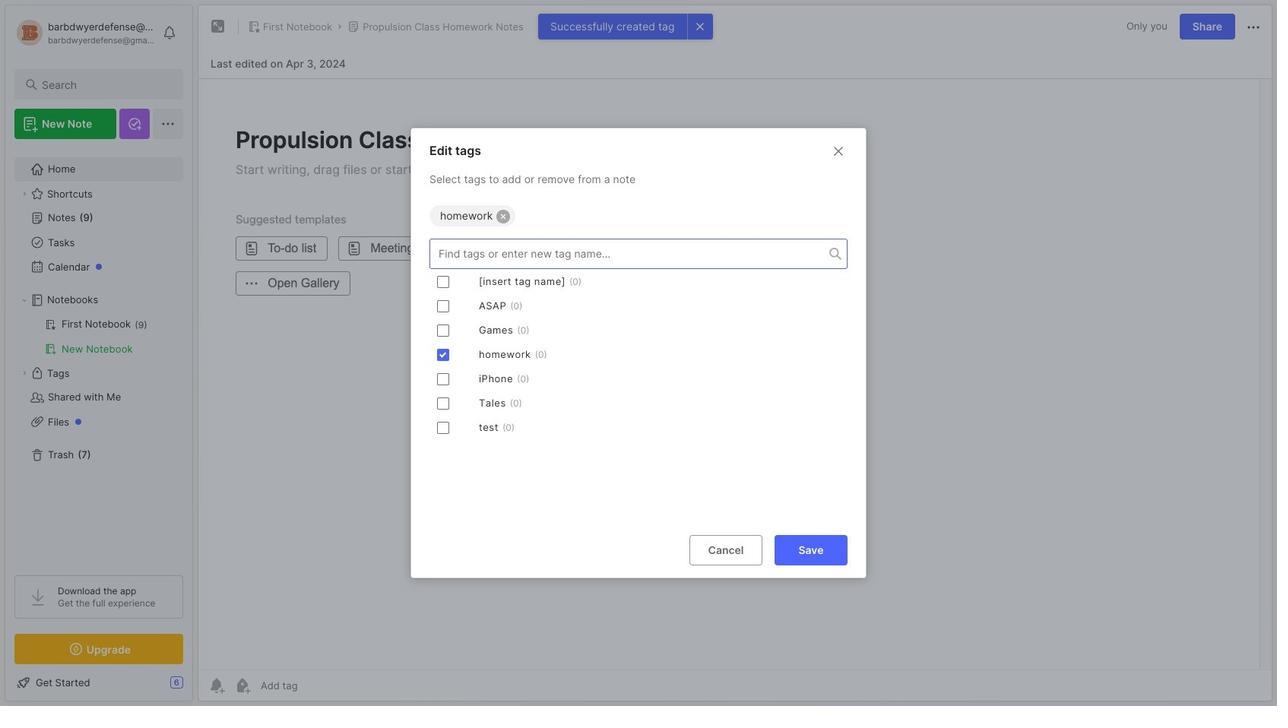 Task type: describe. For each thing, give the bounding box(es) containing it.
expand notebooks image
[[20, 296, 29, 305]]

add a reminder image
[[208, 677, 226, 695]]

Select994 checkbox
[[437, 300, 449, 312]]

close image
[[829, 142, 848, 160]]

select tags to add or remove from a note element
[[411, 199, 866, 523]]

Search text field
[[42, 78, 170, 92]]

Select998 checkbox
[[437, 397, 449, 410]]

7 row from the top
[[429, 416, 848, 440]]

add tag image
[[233, 677, 252, 695]]

tree inside the main element
[[5, 148, 192, 562]]

main element
[[0, 0, 198, 706]]

none search field inside the main element
[[42, 75, 170, 94]]



Task type: vqa. For each thing, say whether or not it's contained in the screenshot.
expand notebooks IMAGE
yes



Task type: locate. For each thing, give the bounding box(es) containing it.
Note Editor text field
[[198, 78, 1272, 670]]

Select996 checkbox
[[437, 349, 449, 361]]

2 row from the top
[[429, 294, 848, 318]]

None search field
[[42, 75, 170, 94]]

Select995 checkbox
[[437, 324, 449, 337]]

tree
[[5, 148, 192, 562]]

row group inside select tags to add or remove from a note element
[[429, 270, 848, 440]]

expand tags image
[[20, 369, 29, 378]]

expand note image
[[209, 17, 227, 36]]

note window element
[[198, 5, 1273, 702]]

Select997 checkbox
[[437, 373, 449, 385]]

Find tags or enter new tag name… text field
[[430, 243, 829, 264]]

row group
[[429, 270, 848, 440]]

1 row from the top
[[429, 270, 848, 294]]

3 row from the top
[[429, 318, 848, 343]]

group inside tree
[[14, 312, 182, 361]]

Select993 checkbox
[[437, 276, 449, 288]]

Select999 checkbox
[[437, 422, 449, 434]]

row
[[429, 270, 848, 294], [429, 294, 848, 318], [429, 318, 848, 343], [429, 343, 848, 367], [429, 367, 848, 391], [429, 391, 848, 416], [429, 416, 848, 440]]

5 row from the top
[[429, 367, 848, 391]]

group
[[14, 312, 182, 361]]

6 row from the top
[[429, 391, 848, 416]]

4 row from the top
[[429, 343, 848, 367]]



